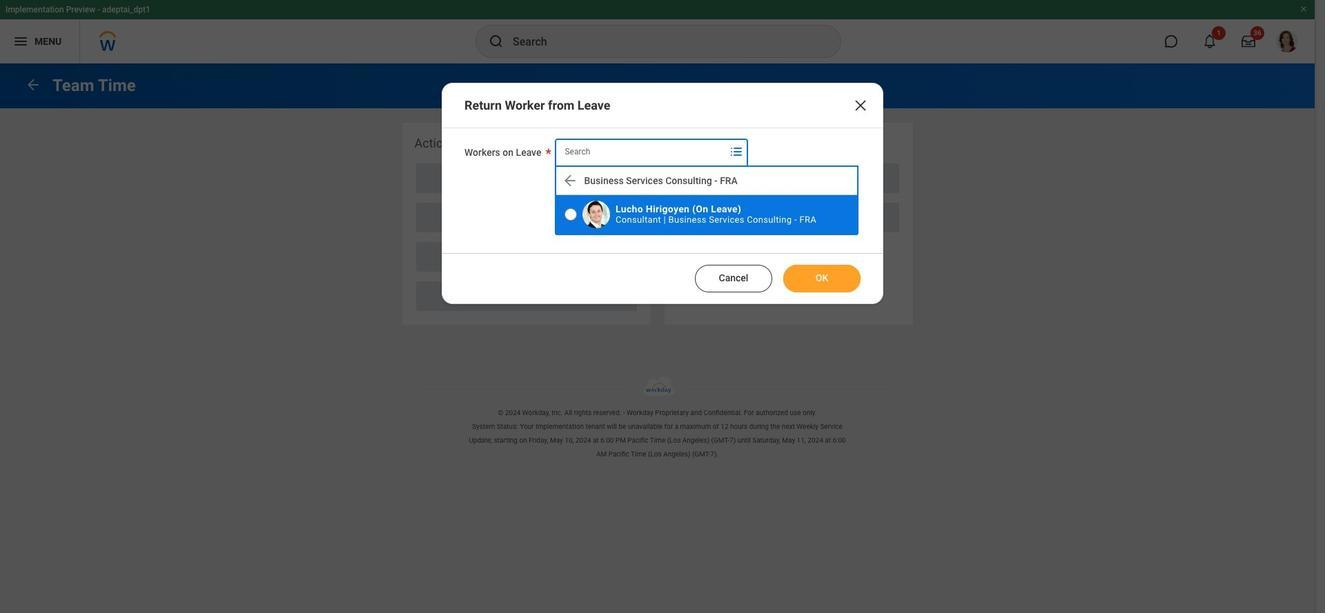 Task type: vqa. For each thing, say whether or not it's contained in the screenshot.
Compensation
no



Task type: describe. For each thing, give the bounding box(es) containing it.
close environment banner image
[[1300, 5, 1309, 13]]

previous page image
[[25, 76, 41, 93]]

profile logan mcneil element
[[1269, 26, 1307, 57]]

prompts image
[[729, 144, 745, 160]]

search image
[[488, 33, 505, 50]]



Task type: locate. For each thing, give the bounding box(es) containing it.
x image
[[853, 97, 869, 114]]

dialog
[[442, 83, 884, 305]]

inbox large image
[[1242, 35, 1256, 48]]

arrow left image
[[562, 173, 579, 189]]

lucho hirigoyen (on leave) image
[[583, 201, 611, 229]]

Search field
[[556, 139, 726, 164]]

notifications large image
[[1204, 35, 1217, 48]]

footer
[[0, 377, 1316, 462]]

main content
[[0, 64, 1316, 355]]

banner
[[0, 0, 1316, 64]]



